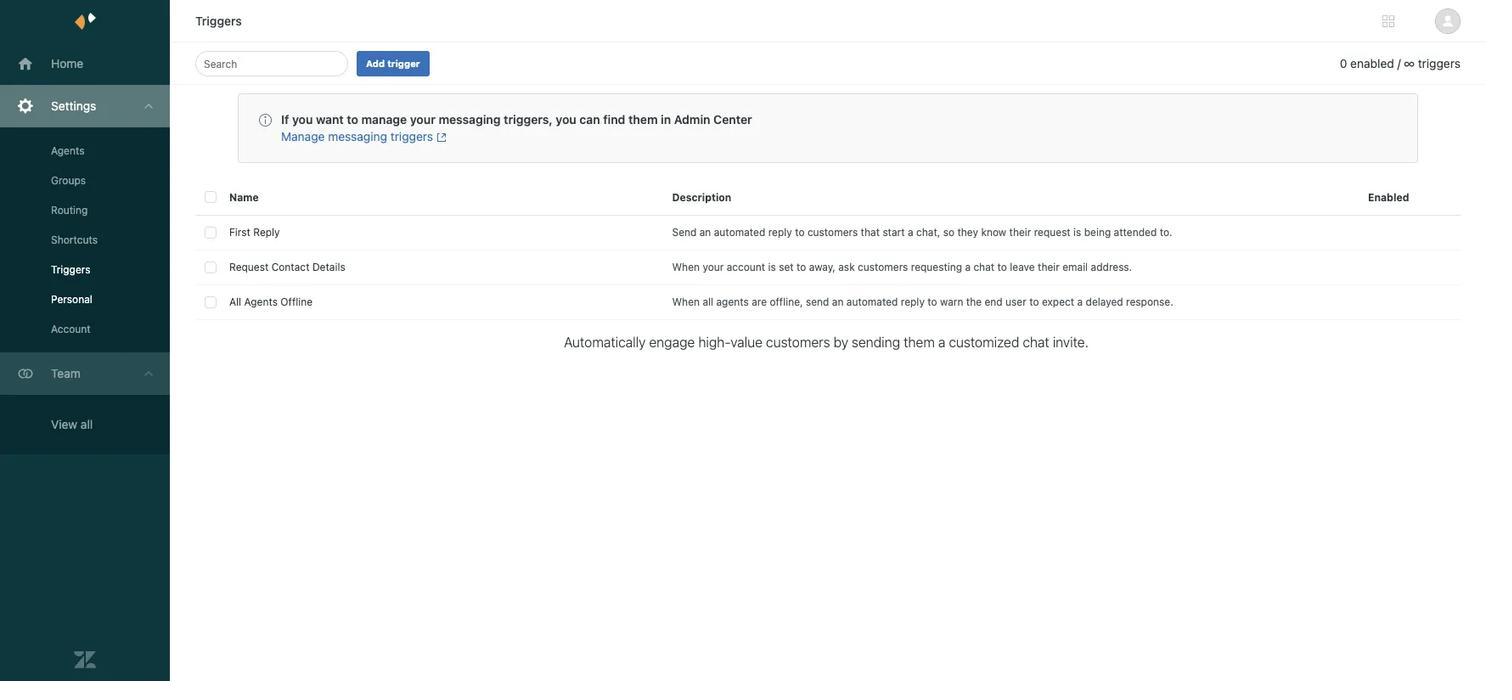 Task type: vqa. For each thing, say whether or not it's contained in the screenshot.
This
no



Task type: describe. For each thing, give the bounding box(es) containing it.
all
[[229, 296, 241, 308]]

send
[[672, 226, 697, 239]]

1 horizontal spatial an
[[832, 296, 844, 308]]

settings
[[51, 99, 96, 113]]

high-
[[698, 334, 731, 350]]

user
[[1005, 296, 1026, 308]]

shortcuts
[[51, 234, 98, 246]]

when your account is set to away, ask customers requesting a chat to leave their email address.
[[672, 261, 1132, 273]]

invite.
[[1053, 334, 1089, 350]]

0 vertical spatial messaging
[[439, 112, 501, 127]]

admin
[[674, 112, 710, 127]]

find
[[603, 112, 625, 127]]

start
[[883, 226, 905, 239]]

to right set
[[797, 261, 806, 273]]

details
[[312, 261, 345, 273]]

to right user
[[1029, 296, 1039, 308]]

1 vertical spatial their
[[1038, 261, 1060, 273]]

to left warn
[[928, 296, 937, 308]]

view
[[51, 417, 77, 431]]

send an automated reply to customers that start a chat, so they know their request is being attended to.
[[672, 226, 1172, 239]]

1 horizontal spatial triggers
[[195, 14, 242, 28]]

automatically
[[564, 334, 646, 350]]

offline
[[281, 296, 313, 308]]

to up manage messaging triggers
[[347, 112, 358, 127]]

away,
[[809, 261, 836, 273]]

that
[[861, 226, 880, 239]]

request
[[229, 261, 269, 273]]

customized
[[949, 334, 1019, 350]]

1 vertical spatial triggers
[[51, 263, 90, 276]]

0 horizontal spatial reply
[[768, 226, 792, 239]]

1 horizontal spatial them
[[904, 334, 935, 350]]

0 vertical spatial is
[[1073, 226, 1081, 239]]

request
[[1034, 226, 1071, 239]]

0 vertical spatial chat
[[974, 261, 995, 273]]

if
[[281, 112, 289, 127]]

contact
[[271, 261, 310, 273]]

end
[[985, 296, 1003, 308]]

1 vertical spatial agents
[[244, 296, 278, 308]]

triggers,
[[504, 112, 553, 127]]

routing
[[51, 204, 88, 217]]

they
[[957, 226, 978, 239]]

the
[[966, 296, 982, 308]]

1 vertical spatial reply
[[901, 296, 925, 308]]

1 vertical spatial customers
[[858, 261, 908, 273]]

name
[[229, 191, 259, 204]]

account
[[51, 323, 91, 335]]

email
[[1063, 261, 1088, 273]]

know
[[981, 226, 1006, 239]]

home
[[51, 56, 83, 70]]

first
[[229, 226, 250, 239]]

0 vertical spatial customers
[[807, 226, 858, 239]]

1 vertical spatial messaging
[[328, 129, 387, 144]]

enabled
[[1368, 191, 1409, 204]]

0 horizontal spatial agents
[[51, 144, 84, 157]]

to left that
[[795, 226, 805, 239]]

1 horizontal spatial your
[[703, 261, 724, 273]]

Search text field
[[204, 53, 335, 74]]

∞
[[1404, 56, 1415, 70]]

0 horizontal spatial your
[[410, 112, 436, 127]]

manage messaging triggers link
[[281, 129, 446, 144]]

when all agents are offline, send an automated reply to warn the end user to expect a delayed response.
[[672, 296, 1173, 308]]

all agents offline
[[229, 296, 313, 308]]

1 vertical spatial automated
[[847, 296, 898, 308]]

can
[[579, 112, 600, 127]]

to left leave
[[997, 261, 1007, 273]]

enabled
[[1350, 56, 1394, 70]]

0 horizontal spatial their
[[1009, 226, 1031, 239]]

account
[[727, 261, 765, 273]]

ask
[[838, 261, 855, 273]]

chat,
[[916, 226, 940, 239]]

send
[[806, 296, 829, 308]]

request contact details
[[229, 261, 345, 273]]

address.
[[1091, 261, 1132, 273]]

all for view
[[81, 417, 93, 431]]

manage messaging triggers
[[281, 129, 433, 144]]

add
[[366, 58, 385, 69]]

2 vertical spatial customers
[[766, 334, 830, 350]]

if you want to manage your messaging triggers, you can find them in admin center
[[281, 112, 752, 127]]



Task type: locate. For each thing, give the bounding box(es) containing it.
1 vertical spatial when
[[672, 296, 700, 308]]

is left set
[[768, 261, 776, 273]]

messaging
[[439, 112, 501, 127], [328, 129, 387, 144]]

messaging left triggers,
[[439, 112, 501, 127]]

1 horizontal spatial their
[[1038, 261, 1060, 273]]

1 horizontal spatial is
[[1073, 226, 1081, 239]]

your
[[410, 112, 436, 127], [703, 261, 724, 273]]

1 vertical spatial chat
[[1023, 334, 1049, 350]]

0 enabled / ∞ triggers
[[1340, 56, 1461, 70]]

them down when all agents are offline, send an automated reply to warn the end user to expect a delayed response.
[[904, 334, 935, 350]]

your right manage
[[410, 112, 436, 127]]

0 vertical spatial automated
[[714, 226, 765, 239]]

reply up set
[[768, 226, 792, 239]]

1 horizontal spatial messaging
[[439, 112, 501, 127]]

1 vertical spatial all
[[81, 417, 93, 431]]

reply
[[253, 226, 280, 239]]

a down warn
[[938, 334, 945, 350]]

you left can
[[556, 112, 576, 127]]

0
[[1340, 56, 1347, 70]]

a
[[908, 226, 913, 239], [965, 261, 971, 273], [1077, 296, 1083, 308], [938, 334, 945, 350]]

description
[[672, 191, 731, 204]]

0 vertical spatial an
[[700, 226, 711, 239]]

1 horizontal spatial triggers
[[1418, 56, 1461, 70]]

triggers up 'personal'
[[51, 263, 90, 276]]

when down "send"
[[672, 261, 700, 273]]

agents right all
[[244, 296, 278, 308]]

is left the being
[[1073, 226, 1081, 239]]

automated up account
[[714, 226, 765, 239]]

triggers
[[195, 14, 242, 28], [51, 263, 90, 276]]

warn
[[940, 296, 963, 308]]

a right start
[[908, 226, 913, 239]]

triggers right ∞
[[1418, 56, 1461, 70]]

when for when your account is set to away, ask customers requesting a chat to leave their email address.
[[672, 261, 700, 273]]

add trigger button
[[357, 51, 429, 76]]

1 horizontal spatial agents
[[244, 296, 278, 308]]

are
[[752, 296, 767, 308]]

0 horizontal spatial automated
[[714, 226, 765, 239]]

1 horizontal spatial reply
[[901, 296, 925, 308]]

an right send
[[832, 296, 844, 308]]

a right the requesting
[[965, 261, 971, 273]]

triggers down manage
[[390, 129, 433, 144]]

team
[[51, 366, 81, 380]]

1 vertical spatial triggers
[[390, 129, 433, 144]]

so
[[943, 226, 955, 239]]

an right "send"
[[700, 226, 711, 239]]

manage
[[281, 129, 325, 144]]

0 vertical spatial them
[[628, 112, 658, 127]]

an
[[700, 226, 711, 239], [832, 296, 844, 308]]

them left in
[[628, 112, 658, 127]]

customers right ask
[[858, 261, 908, 273]]

their right know
[[1009, 226, 1031, 239]]

you up manage
[[292, 112, 313, 127]]

0 vertical spatial triggers
[[195, 14, 242, 28]]

first reply
[[229, 226, 280, 239]]

automated
[[714, 226, 765, 239], [847, 296, 898, 308]]

2 you from the left
[[556, 112, 576, 127]]

all right view
[[81, 417, 93, 431]]

center
[[713, 112, 752, 127]]

reply down when your account is set to away, ask customers requesting a chat to leave their email address.
[[901, 296, 925, 308]]

1 when from the top
[[672, 261, 700, 273]]

0 vertical spatial all
[[703, 296, 713, 308]]

all
[[703, 296, 713, 308], [81, 417, 93, 431]]

leave
[[1010, 261, 1035, 273]]

0 vertical spatial reply
[[768, 226, 792, 239]]

0 vertical spatial agents
[[51, 144, 84, 157]]

reply
[[768, 226, 792, 239], [901, 296, 925, 308]]

1 you from the left
[[292, 112, 313, 127]]

response.
[[1126, 296, 1173, 308]]

engage
[[649, 334, 695, 350]]

automated up the 'sending'
[[847, 296, 898, 308]]

1 vertical spatial your
[[703, 261, 724, 273]]

groups
[[51, 174, 86, 187]]

view all
[[51, 417, 93, 431]]

their right leave
[[1038, 261, 1060, 273]]

when
[[672, 261, 700, 273], [672, 296, 700, 308]]

1 horizontal spatial automated
[[847, 296, 898, 308]]

0 horizontal spatial you
[[292, 112, 313, 127]]

0 vertical spatial when
[[672, 261, 700, 273]]

manage
[[361, 112, 407, 127]]

expect
[[1042, 296, 1074, 308]]

0 horizontal spatial all
[[81, 417, 93, 431]]

a right expect
[[1077, 296, 1083, 308]]

you
[[292, 112, 313, 127], [556, 112, 576, 127]]

customers up away,
[[807, 226, 858, 239]]

when for when all agents are offline, send an automated reply to warn the end user to expect a delayed response.
[[672, 296, 700, 308]]

trigger
[[387, 58, 420, 69]]

chat up 'end'
[[974, 261, 995, 273]]

0 horizontal spatial an
[[700, 226, 711, 239]]

0 horizontal spatial them
[[628, 112, 658, 127]]

0 horizontal spatial is
[[768, 261, 776, 273]]

personal
[[51, 293, 92, 306]]

by
[[834, 334, 848, 350]]

1 vertical spatial is
[[768, 261, 776, 273]]

all for when
[[703, 296, 713, 308]]

requesting
[[911, 261, 962, 273]]

agents
[[51, 144, 84, 157], [244, 296, 278, 308]]

0 vertical spatial triggers
[[1418, 56, 1461, 70]]

chat left invite.
[[1023, 334, 1049, 350]]

set
[[779, 261, 794, 273]]

2 when from the top
[[672, 296, 700, 308]]

0 horizontal spatial triggers
[[51, 263, 90, 276]]

customers down offline,
[[766, 334, 830, 350]]

all left agents
[[703, 296, 713, 308]]

your left account
[[703, 261, 724, 273]]

1 horizontal spatial all
[[703, 296, 713, 308]]

1 horizontal spatial chat
[[1023, 334, 1049, 350]]

triggers
[[1418, 56, 1461, 70], [390, 129, 433, 144]]

want
[[316, 112, 344, 127]]

is
[[1073, 226, 1081, 239], [768, 261, 776, 273]]

messaging down manage
[[328, 129, 387, 144]]

to.
[[1160, 226, 1172, 239]]

offline,
[[770, 296, 803, 308]]

customers
[[807, 226, 858, 239], [858, 261, 908, 273], [766, 334, 830, 350]]

delayed
[[1086, 296, 1123, 308]]

1 vertical spatial them
[[904, 334, 935, 350]]

being
[[1084, 226, 1111, 239]]

sending
[[852, 334, 900, 350]]

agents
[[716, 296, 749, 308]]

zendesk products image
[[1382, 15, 1394, 27]]

when up engage
[[672, 296, 700, 308]]

them
[[628, 112, 658, 127], [904, 334, 935, 350]]

agents up 'groups'
[[51, 144, 84, 157]]

0 horizontal spatial messaging
[[328, 129, 387, 144]]

triggers up the search "text field"
[[195, 14, 242, 28]]

value
[[731, 334, 763, 350]]

in
[[661, 112, 671, 127]]

their
[[1009, 226, 1031, 239], [1038, 261, 1060, 273]]

attended
[[1114, 226, 1157, 239]]

0 horizontal spatial triggers
[[390, 129, 433, 144]]

0 vertical spatial your
[[410, 112, 436, 127]]

0 horizontal spatial chat
[[974, 261, 995, 273]]

1 horizontal spatial you
[[556, 112, 576, 127]]

to
[[347, 112, 358, 127], [795, 226, 805, 239], [797, 261, 806, 273], [997, 261, 1007, 273], [928, 296, 937, 308], [1029, 296, 1039, 308]]

0 vertical spatial their
[[1009, 226, 1031, 239]]

/
[[1397, 56, 1401, 70]]

add trigger
[[366, 58, 420, 69]]

1 vertical spatial an
[[832, 296, 844, 308]]

automatically engage high-value customers by sending them a customized chat invite.
[[564, 334, 1089, 350]]



